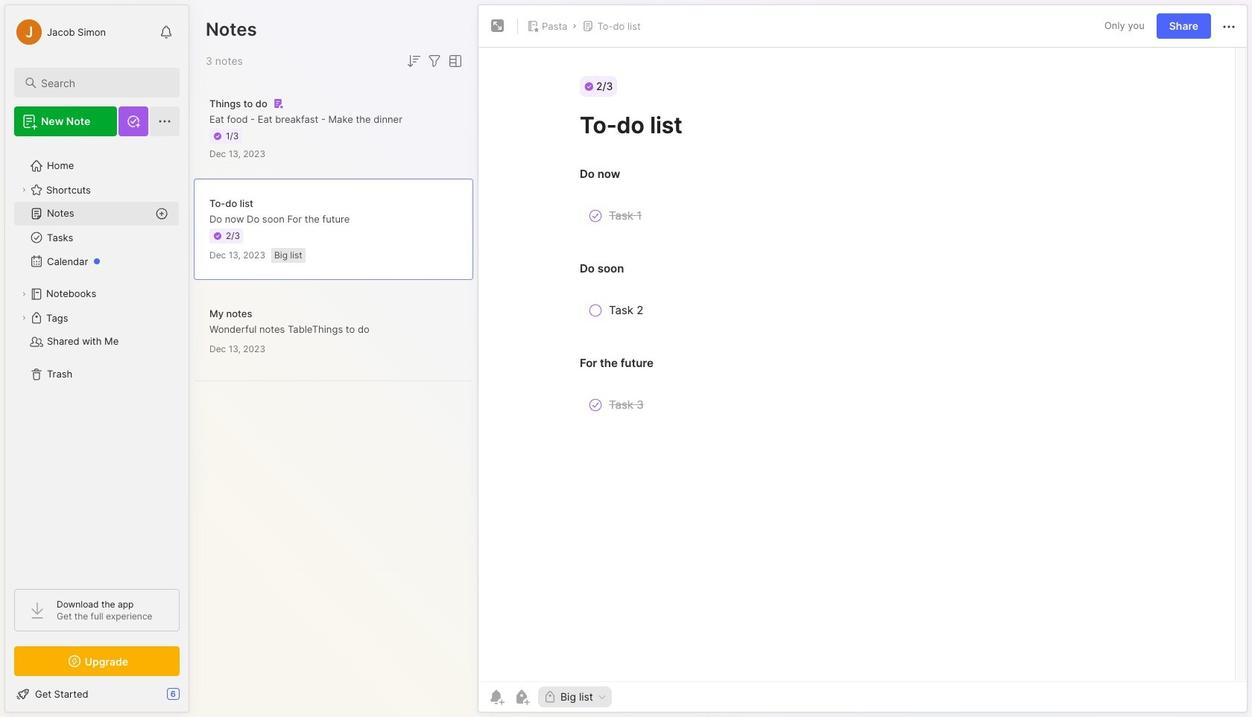 Task type: vqa. For each thing, say whether or not it's contained in the screenshot.
Dropdown List menu
no



Task type: locate. For each thing, give the bounding box(es) containing it.
Note Editor text field
[[479, 47, 1247, 682]]

Sort options field
[[405, 52, 423, 70]]

note window element
[[478, 4, 1248, 717]]

more actions image
[[1220, 18, 1238, 36]]

None search field
[[41, 74, 166, 92]]

More actions field
[[1220, 17, 1238, 36]]

add tag image
[[513, 689, 531, 707]]

Add filters field
[[426, 52, 444, 70]]

expand notebooks image
[[19, 290, 28, 299]]

tree
[[5, 145, 189, 576]]

Big list Tag actions field
[[593, 693, 608, 703]]

add filters image
[[426, 52, 444, 70]]



Task type: describe. For each thing, give the bounding box(es) containing it.
Account field
[[14, 17, 106, 47]]

tree inside main element
[[5, 145, 189, 576]]

none search field inside main element
[[41, 74, 166, 92]]

expand tags image
[[19, 314, 28, 323]]

Help and Learning task checklist field
[[5, 683, 189, 707]]

click to collapse image
[[188, 690, 199, 708]]

add a reminder image
[[488, 689, 505, 707]]

expand note image
[[489, 17, 507, 35]]

View options field
[[444, 52, 464, 70]]

main element
[[0, 0, 194, 718]]

Search text field
[[41, 76, 166, 90]]



